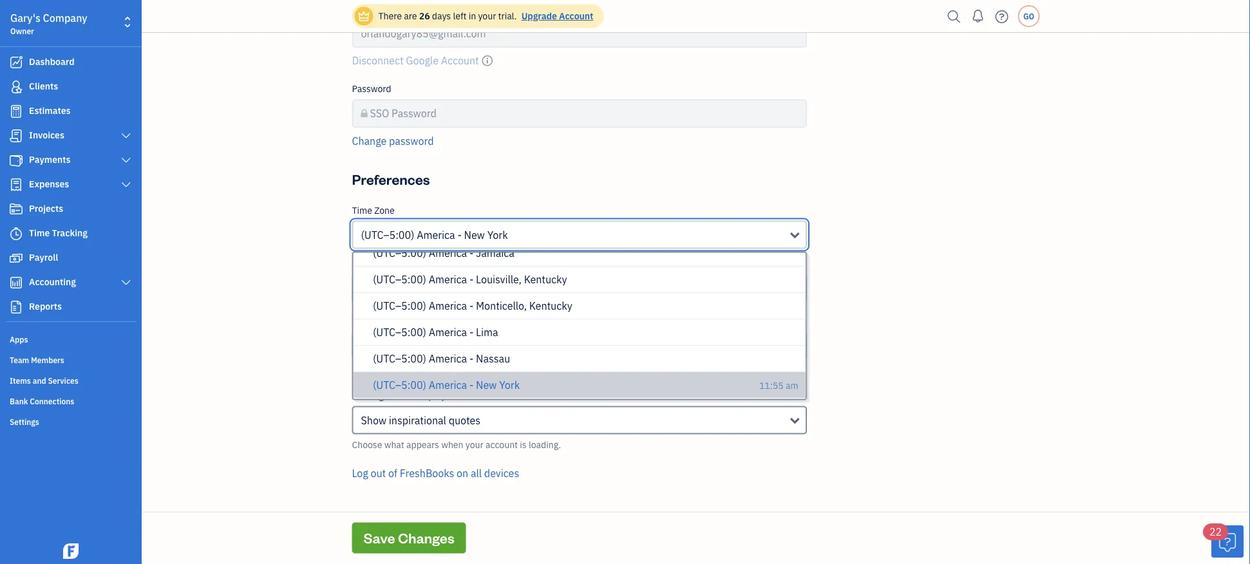 Task type: describe. For each thing, give the bounding box(es) containing it.
loading.
[[529, 439, 561, 451]]

appears
[[407, 439, 439, 451]]

chart image
[[8, 276, 24, 289]]

display
[[416, 390, 446, 402]]

changes
[[398, 529, 455, 548]]

kentucky for america - louisville, kentucky
[[524, 274, 567, 287]]

projects link
[[3, 198, 138, 221]]

items and services link
[[3, 371, 138, 390]]

chevron large down image for invoices
[[120, 131, 132, 141]]

freshbooks
[[400, 467, 454, 480]]

screen
[[386, 390, 414, 402]]

- inside time zone field
[[458, 228, 462, 242]]

client image
[[8, 81, 24, 93]]

Loading Screen Display field
[[352, 407, 808, 435]]

invoices
[[29, 129, 64, 141]]

log
[[352, 467, 368, 480]]

- up 'quotes'
[[469, 379, 473, 393]]

accounting
[[29, 276, 76, 288]]

expenses
[[29, 178, 69, 190]]

(utc–5:00) america - new york inside list box
[[373, 379, 520, 393]]

gary's
[[10, 11, 40, 25]]

dashboard image
[[8, 56, 24, 69]]

main element
[[0, 0, 174, 564]]

beta language
[[355, 315, 420, 327]]

- left nassau
[[469, 353, 473, 366]]

and
[[33, 376, 46, 386]]

are
[[404, 10, 417, 22]]

(utc–5:00) america - nassau
[[373, 353, 510, 366]]

password
[[389, 134, 434, 148]]

Email Address email field
[[352, 20, 808, 48]]

new inside list box
[[476, 379, 497, 393]]

freshbooks image
[[61, 544, 81, 559]]

log out of freshbooks on all devices
[[352, 467, 519, 480]]

nassau
[[476, 353, 510, 366]]

(utc–5:00) america - new york inside time zone field
[[361, 228, 508, 242]]

kentucky for america - monticello, kentucky
[[529, 300, 572, 313]]

change
[[352, 134, 387, 148]]

team
[[10, 355, 29, 365]]

(utc–5:00) america - jamaica
[[373, 247, 514, 261]]

zone
[[375, 205, 395, 217]]

york inside list box
[[499, 379, 520, 393]]

left
[[453, 10, 467, 22]]

bank connections
[[10, 396, 74, 407]]

america up the (utc–5:00) america - louisville, kentucky
[[429, 247, 467, 261]]

time tracking
[[29, 227, 88, 239]]

(utc–5:00) america - monticello, kentucky
[[373, 300, 572, 313]]

jamaica
[[476, 247, 514, 261]]

send us feedback link
[[352, 366, 434, 380]]

language
[[381, 315, 420, 327]]

(utc–5:00) america - lima
[[373, 326, 498, 340]]

lima
[[476, 326, 498, 340]]

expense image
[[8, 178, 24, 191]]

estimates link
[[3, 100, 138, 123]]

- left lima
[[469, 326, 473, 340]]

send us feedback
[[352, 366, 434, 380]]

email address
[[352, 3, 410, 15]]

items
[[10, 376, 31, 386]]

apps
[[10, 334, 28, 345]]

chevron large down image for payments
[[120, 155, 132, 166]]

dashboard link
[[3, 51, 138, 74]]

- down the (utc–5:00) america - louisville, kentucky
[[469, 300, 473, 313]]

america down (utc–5:00) america - jamaica
[[429, 274, 467, 287]]

york inside time zone field
[[488, 228, 508, 242]]

services
[[48, 376, 78, 386]]

time for time tracking
[[29, 227, 50, 239]]

time for time zone
[[352, 205, 372, 217]]

report image
[[8, 301, 24, 314]]

beta
[[355, 315, 376, 325]]

change password
[[352, 134, 434, 148]]

quotes
[[449, 414, 481, 428]]

project image
[[8, 203, 24, 216]]

america down (utc–5:00) america - lima
[[429, 353, 467, 366]]

Time Zone field
[[352, 221, 808, 249]]

tracking
[[52, 227, 88, 239]]

invoice image
[[8, 130, 24, 142]]

connections
[[30, 396, 74, 407]]

your inside the preferences element
[[466, 439, 484, 451]]

accounting link
[[3, 271, 138, 294]]

of
[[389, 467, 398, 480]]

save changes button
[[352, 523, 466, 554]]

in
[[469, 10, 476, 22]]

am
[[786, 381, 798, 392]]

account profile element
[[347, 0, 813, 159]]

estimate image
[[8, 105, 24, 118]]

settings
[[10, 417, 39, 427]]

time for time format
[[352, 259, 372, 271]]

new inside time zone field
[[464, 228, 485, 242]]

payment image
[[8, 154, 24, 167]]

save
[[364, 529, 395, 548]]

team members
[[10, 355, 64, 365]]

log out of freshbooks on all devices button
[[352, 466, 519, 481]]

estimates
[[29, 105, 71, 117]]

address
[[377, 3, 410, 15]]

time zone
[[352, 205, 395, 217]]

preferences
[[352, 170, 430, 189]]

time format
[[352, 259, 404, 271]]

upgrade account link
[[519, 10, 594, 22]]

days
[[432, 10, 451, 22]]

clients link
[[3, 75, 138, 99]]

22 button
[[1204, 524, 1244, 558]]

choose what appears when your account is loading.
[[352, 439, 561, 451]]



Task type: locate. For each thing, give the bounding box(es) containing it.
0 vertical spatial chevron large down image
[[120, 155, 132, 166]]

list box
[[353, 241, 806, 400]]

1 vertical spatial password
[[392, 107, 437, 120]]

expenses link
[[3, 173, 138, 197]]

chevron large down image up expenses link on the top
[[120, 155, 132, 166]]

dashboard
[[29, 56, 75, 68]]

payments link
[[3, 149, 138, 172]]

reports
[[29, 301, 62, 313]]

list box containing (utc–5:00)
[[353, 241, 806, 400]]

search image
[[944, 7, 965, 26]]

clients
[[29, 80, 58, 92]]

save changes
[[364, 529, 455, 548]]

show inspirational quotes
[[361, 414, 481, 428]]

kentucky right monticello,
[[529, 300, 572, 313]]

preferences element
[[347, 205, 813, 497]]

payments
[[29, 154, 71, 166]]

chevron large down image up projects link
[[120, 180, 132, 190]]

1 vertical spatial chevron large down image
[[120, 180, 132, 190]]

notifications image
[[968, 3, 989, 29]]

account
[[559, 10, 594, 22]]

format
[[375, 259, 404, 271]]

1 horizontal spatial password
[[392, 107, 437, 120]]

loading screen display
[[352, 390, 446, 402]]

sso password
[[370, 107, 437, 120]]

chevron large down image up reports link
[[120, 278, 132, 288]]

send
[[352, 366, 376, 380]]

apps link
[[3, 329, 138, 349]]

settings link
[[3, 412, 138, 431]]

new down nassau
[[476, 379, 497, 393]]

reports link
[[3, 296, 138, 319]]

account
[[486, 439, 518, 451]]

(utc–5:00) america - new york down (utc–5:00) america - nassau
[[373, 379, 520, 393]]

there
[[379, 10, 402, 22]]

(utc–5:00) america - new york up (utc–5:00) america - jamaica
[[361, 228, 508, 242]]

payroll link
[[3, 247, 138, 270]]

2 vertical spatial time
[[352, 259, 372, 271]]

inspirational
[[389, 414, 446, 428]]

- up '(utc–5:00) america - monticello, kentucky' on the bottom left of page
[[469, 274, 473, 287]]

chevron large down image down estimates link
[[120, 131, 132, 141]]

(utc–5:00) america - louisville, kentucky
[[373, 274, 567, 287]]

america up (utc–5:00) america - lima
[[429, 300, 467, 313]]

1 vertical spatial york
[[499, 379, 520, 393]]

payroll
[[29, 252, 58, 264]]

0 vertical spatial chevron large down image
[[120, 131, 132, 141]]

chevron large down image
[[120, 131, 132, 141], [120, 180, 132, 190]]

time left 'format'
[[352, 259, 372, 271]]

22
[[1210, 525, 1223, 539]]

gary's company owner
[[10, 11, 87, 36]]

change password button
[[352, 133, 434, 149]]

when
[[442, 439, 464, 451]]

crown image
[[357, 9, 371, 23]]

- left jamaica
[[469, 247, 473, 261]]

0 horizontal spatial password
[[352, 83, 391, 95]]

chevron large down image
[[120, 155, 132, 166], [120, 278, 132, 288]]

there are 26 days left in your trial. upgrade account
[[379, 10, 594, 22]]

out
[[371, 467, 386, 480]]

your right in
[[478, 10, 496, 22]]

america up (utc–5:00) america - nassau
[[429, 326, 467, 340]]

show
[[361, 414, 387, 428]]

kentucky right the louisville,
[[524, 274, 567, 287]]

upgrade
[[522, 10, 557, 22]]

money image
[[8, 252, 24, 265]]

york up jamaica
[[488, 228, 508, 242]]

york
[[488, 228, 508, 242], [499, 379, 520, 393]]

0 vertical spatial kentucky
[[524, 274, 567, 287]]

bank connections link
[[3, 391, 138, 410]]

1 chevron large down image from the top
[[120, 131, 132, 141]]

1 vertical spatial time
[[29, 227, 50, 239]]

time
[[352, 205, 372, 217], [29, 227, 50, 239], [352, 259, 372, 271]]

0 vertical spatial (utc–5:00) america - new york
[[361, 228, 508, 242]]

us
[[378, 366, 389, 380]]

2 chevron large down image from the top
[[120, 180, 132, 190]]

chevron large down image for expenses
[[120, 180, 132, 190]]

password
[[352, 83, 391, 95], [392, 107, 437, 120]]

1 vertical spatial chevron large down image
[[120, 278, 132, 288]]

america inside time zone field
[[417, 228, 455, 242]]

0 vertical spatial password
[[352, 83, 391, 95]]

kentucky
[[524, 274, 567, 287], [529, 300, 572, 313]]

devices
[[484, 467, 519, 480]]

timer image
[[8, 227, 24, 240]]

1 vertical spatial kentucky
[[529, 300, 572, 313]]

(utc–5:00) america - new york
[[361, 228, 508, 242], [373, 379, 520, 393]]

louisville,
[[476, 274, 522, 287]]

america down (utc–5:00) america - nassau
[[429, 379, 467, 393]]

time inside main element
[[29, 227, 50, 239]]

list box inside the preferences element
[[353, 241, 806, 400]]

11:55
[[759, 381, 784, 392]]

all
[[471, 467, 482, 480]]

-
[[458, 228, 462, 242], [469, 247, 473, 261], [469, 274, 473, 287], [469, 300, 473, 313], [469, 326, 473, 340], [469, 353, 473, 366], [469, 379, 473, 393]]

trial.
[[498, 10, 517, 22]]

time right timer image
[[29, 227, 50, 239]]

team members link
[[3, 350, 138, 369]]

0 vertical spatial new
[[464, 228, 485, 242]]

company
[[43, 11, 87, 25]]

password up lock icon
[[352, 83, 391, 95]]

info image
[[482, 53, 493, 69]]

- up (utc–5:00) america - jamaica
[[458, 228, 462, 242]]

go to help image
[[992, 7, 1013, 26]]

password up the password on the left top
[[392, 107, 437, 120]]

1 vertical spatial new
[[476, 379, 497, 393]]

new
[[464, 228, 485, 242], [476, 379, 497, 393]]

resource center badge image
[[1212, 526, 1244, 558]]

your
[[478, 10, 496, 22], [466, 439, 484, 451]]

feedback
[[391, 366, 434, 380]]

11:55 am
[[759, 381, 798, 392]]

new up jamaica
[[464, 228, 485, 242]]

1 vertical spatial your
[[466, 439, 484, 451]]

members
[[31, 355, 64, 365]]

1 chevron large down image from the top
[[120, 155, 132, 166]]

invoices link
[[3, 124, 138, 148]]

what
[[384, 439, 404, 451]]

(utc–5:00) inside time zone field
[[361, 228, 415, 242]]

0 vertical spatial york
[[488, 228, 508, 242]]

2 chevron large down image from the top
[[120, 278, 132, 288]]

york down nassau
[[499, 379, 520, 393]]

projects
[[29, 203, 63, 215]]

chevron large down image inside "payments" link
[[120, 155, 132, 166]]

1 vertical spatial (utc–5:00) america - new york
[[373, 379, 520, 393]]

sso
[[370, 107, 389, 120]]

0 vertical spatial your
[[478, 10, 496, 22]]

bank
[[10, 396, 28, 407]]

items and services
[[10, 376, 78, 386]]

time left zone
[[352, 205, 372, 217]]

is
[[520, 439, 527, 451]]

your right the when
[[466, 439, 484, 451]]

go
[[1024, 11, 1035, 21]]

america up (utc–5:00) america - jamaica
[[417, 228, 455, 242]]

(utc–5:00)
[[361, 228, 415, 242], [373, 247, 426, 261], [373, 274, 426, 287], [373, 300, 426, 313], [373, 326, 426, 340], [373, 353, 426, 366], [373, 379, 426, 393]]

time tracking link
[[3, 222, 138, 246]]

chevron large down image inside the accounting 'link'
[[120, 278, 132, 288]]

0 vertical spatial time
[[352, 205, 372, 217]]

26
[[419, 10, 430, 22]]

choose
[[352, 439, 382, 451]]

chevron large down image for accounting
[[120, 278, 132, 288]]

lock image
[[361, 106, 368, 122]]



Task type: vqa. For each thing, say whether or not it's contained in the screenshot.
the topmost First
no



